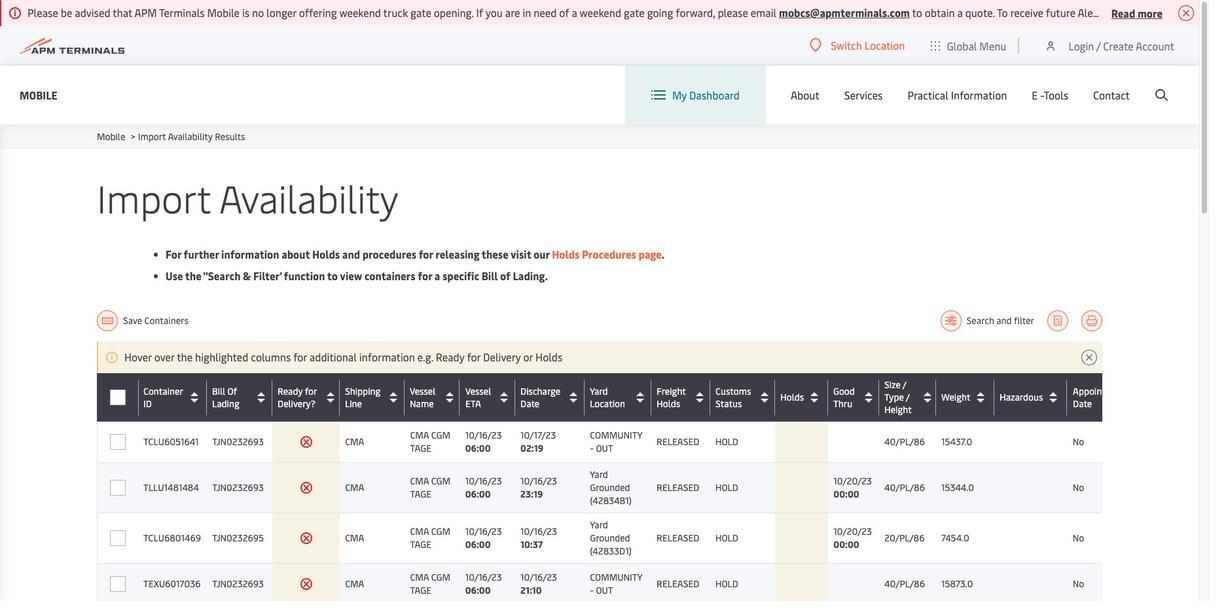 Task type: vqa. For each thing, say whether or not it's contained in the screenshot.
338S related to INBOUND
no



Task type: describe. For each thing, give the bounding box(es) containing it.
columns
[[251, 350, 291, 364]]

thru for second customs status button good thru button
[[834, 397, 853, 410]]

tools
[[1044, 88, 1069, 102]]

appointment date for second customs status button good thru button
[[1073, 385, 1128, 410]]

06:00 for 10/16/23 10:37
[[465, 538, 491, 551]]

good thru button for 2nd customs status button from the right
[[834, 385, 876, 410]]

grounded for (42834b1)
[[590, 481, 630, 494]]

and inside button
[[997, 314, 1012, 327]]

10/20/23 for 20/pl/86
[[834, 525, 872, 538]]

10/16/23 left 10/16/23 21:10
[[465, 571, 502, 584]]

e
[[1032, 88, 1038, 102]]

no for 15873.0
[[1073, 578, 1085, 590]]

community - out for 10/17/23
[[590, 429, 643, 455]]

discharge for vessel eta button for 2nd customs status button from the right
[[521, 385, 561, 397]]

2 weekend from the left
[[580, 5, 622, 20]]

1 horizontal spatial of
[[559, 5, 570, 20]]

cgm for 10/16/23 21:10
[[431, 571, 451, 584]]

e -tools
[[1032, 88, 1069, 102]]

appointment for second customs status button
[[1073, 385, 1128, 397]]

no
[[252, 5, 264, 20]]

line for vessel eta button for 2nd customs status button from the right
[[345, 397, 362, 410]]

that
[[113, 5, 132, 20]]

search
[[967, 314, 995, 327]]

vessel eta button for second customs status button
[[466, 385, 512, 410]]

tllu1481484
[[143, 481, 199, 494]]

container for bill of lading 'button' related to shipping line button associated with vessel eta button for 2nd customs status button from the right
[[143, 385, 183, 397]]

alerts
[[1078, 5, 1107, 20]]

discharge date for vessel eta button corresponding to second customs status button
[[521, 385, 561, 410]]

bill of lading for vessel eta button corresponding to second customs status button
[[212, 385, 240, 410]]

practical information
[[908, 88, 1007, 102]]

type for second customs status button good thru button
[[885, 391, 904, 404]]

ready for delivery? button for shipping line button associated with vessel eta button for 2nd customs status button from the right
[[278, 385, 337, 410]]

good for 2nd customs status button from the right
[[834, 385, 855, 397]]

location for second customs status button
[[590, 397, 625, 410]]

released for 10/16/23 23:19
[[657, 481, 700, 494]]

customs status for 2nd customs status button from the right
[[716, 385, 751, 410]]

bill of lading for vessel eta button for 2nd customs status button from the right
[[212, 385, 240, 410]]

container id for shipping line button for vessel eta button corresponding to second customs status button's bill of lading 'button'
[[143, 385, 183, 410]]

for
[[166, 247, 181, 261]]

bill of lading button for shipping line button for vessel eta button corresponding to second customs status button
[[212, 385, 269, 410]]

>
[[131, 130, 135, 143]]

specific
[[443, 269, 479, 283]]

vessel eta for vessel eta button for 2nd customs status button from the right
[[465, 385, 491, 410]]

page
[[639, 247, 662, 261]]

my
[[673, 88, 687, 102]]

(42833d1)
[[590, 545, 632, 557]]

login / create account
[[1069, 38, 1175, 53]]

close alert image
[[1179, 5, 1195, 21]]

opening.
[[434, 5, 474, 20]]

10/16/23 left 10/16/23 10:37
[[465, 525, 502, 538]]

contact
[[1094, 88, 1130, 102]]

1 vertical spatial to
[[327, 269, 338, 283]]

15344.0
[[942, 481, 974, 494]]

visit
[[511, 247, 531, 261]]

about button
[[791, 65, 820, 124]]

06:00 for 10/17/23 02:19
[[465, 442, 491, 455]]

our
[[534, 247, 550, 261]]

please
[[718, 5, 748, 20]]

quote. to
[[966, 5, 1008, 20]]

size / type / height button for good thru button for 2nd customs status button from the right
[[885, 379, 933, 416]]

bill for shipping line button for vessel eta button corresponding to second customs status button
[[212, 385, 225, 397]]

10/16/23 left 10/17/23
[[465, 429, 502, 441]]

e -tools button
[[1032, 65, 1069, 124]]

06:00 for 10/16/23 21:10
[[465, 584, 491, 597]]

06:00 for 10/16/23 23:19
[[465, 488, 491, 500]]

community for 10/16/23 21:10
[[590, 571, 643, 584]]

appointment date button for second customs status button good thru button
[[1073, 385, 1147, 410]]

if
[[476, 5, 483, 20]]

services button
[[845, 65, 883, 124]]

texu6017036
[[143, 578, 201, 590]]

shipping for second customs status button
[[345, 385, 381, 397]]

results
[[215, 130, 245, 143]]

freight for 2nd customs status button from the right
[[657, 385, 686, 397]]

lading for shipping line button for vessel eta button corresponding to second customs status button's bill of lading 'button'
[[212, 397, 240, 410]]

yard inside yard grounded (42834b1)
[[590, 468, 608, 481]]

yard grounded (42833d1)
[[590, 519, 632, 557]]

future
[[1046, 5, 1076, 20]]

obtain
[[925, 5, 955, 20]]

further
[[184, 247, 219, 261]]

1 vertical spatial or
[[524, 350, 533, 364]]

read more button
[[1112, 5, 1163, 21]]

released for 10/17/23 02:19
[[657, 436, 700, 448]]

1 horizontal spatial or
[[1153, 5, 1163, 20]]

shipping line for vessel eta button corresponding to second customs status button
[[345, 385, 381, 410]]

2 gate from the left
[[624, 5, 645, 20]]

0 vertical spatial information
[[221, 247, 279, 261]]

0 vertical spatial availability
[[168, 130, 213, 143]]

more
[[1138, 6, 1163, 20]]

status for 2nd customs status button from the right
[[716, 397, 742, 410]]

cgm for 10/16/23 23:19
[[431, 475, 451, 487]]

use the ''search & filter' function to view containers for a specific bill of lading.
[[166, 269, 548, 283]]

bill of lading button for shipping line button associated with vessel eta button for 2nd customs status button from the right
[[212, 385, 269, 410]]

procedures
[[363, 247, 417, 261]]

grounded for (42833d1)
[[590, 532, 630, 544]]

1 customs from the left
[[716, 385, 751, 397]]

terminals
[[159, 5, 205, 20]]

10/16/23 23:19
[[521, 475, 557, 500]]

ready for delivery? for vessel eta button for 2nd customs status button from the right
[[278, 385, 317, 410]]

offering
[[299, 5, 337, 20]]

is
[[242, 5, 250, 20]]

vessel for vessel name button corresponding to shipping line button for vessel eta button corresponding to second customs status button
[[410, 385, 436, 397]]

&
[[243, 269, 251, 283]]

these
[[482, 247, 509, 261]]

10/16/23 10:37
[[521, 525, 557, 551]]

delivery? for ready for delivery? 'button' related to shipping line button associated with vessel eta button for 2nd customs status button from the right
[[278, 397, 316, 410]]

releasing
[[436, 247, 480, 261]]

delivery? for ready for delivery? 'button' for shipping line button for vessel eta button corresponding to second customs status button
[[278, 397, 316, 410]]

via
[[1109, 5, 1122, 20]]

please
[[28, 5, 58, 20]]

0 horizontal spatial mobile link
[[20, 87, 57, 103]]

hold for 10/16/23 10:37
[[716, 532, 739, 544]]

save containers
[[123, 314, 197, 327]]

community - out for 10/16/23
[[590, 571, 643, 597]]

you
[[486, 5, 503, 20]]

cgm for 10/17/23 02:19
[[431, 429, 451, 441]]

hold for 10/16/23 23:19
[[716, 481, 739, 494]]

truck
[[383, 5, 408, 20]]

1 horizontal spatial mobile link
[[97, 130, 125, 143]]

bill for shipping line button associated with vessel eta button for 2nd customs status button from the right
[[212, 385, 225, 397]]

over
[[154, 350, 175, 364]]

receive
[[1011, 5, 1044, 20]]

tage for 10/17/23 02:19
[[410, 442, 432, 455]]

2 customs from the left
[[716, 385, 751, 397]]

10/16/23 left 10/16/23 23:19
[[465, 475, 502, 487]]

10/17/23 02:19
[[521, 429, 556, 455]]

10/17/23
[[521, 429, 556, 441]]

need
[[534, 5, 557, 20]]

00:00 for 20/pl/86
[[834, 538, 860, 551]]

0 horizontal spatial of
[[500, 269, 511, 283]]

appointment date for good thru button for 2nd customs status button from the right
[[1073, 385, 1127, 410]]

discharge for vessel eta button corresponding to second customs status button
[[521, 385, 561, 397]]

cma cgm tage for 21:10
[[410, 571, 451, 597]]

hold for 10/16/23 21:10
[[716, 578, 739, 590]]

shipping line button for vessel eta button corresponding to second customs status button
[[345, 385, 401, 410]]

weight for second customs status button
[[942, 391, 971, 404]]

good thru for second customs status button good thru button
[[834, 385, 855, 410]]

vessel for vessel eta button for 2nd customs status button from the right
[[465, 385, 491, 397]]

1 vertical spatial import
[[97, 172, 211, 223]]

hazardous for second customs status button
[[1000, 391, 1043, 404]]

lading.
[[513, 269, 548, 283]]

please be advised that apm terminals mobile is no longer offering weekend truck gate opening. if you are in need of a weekend gate going forward, please email mobcs@apmterminals.com to obtain a quote. to receive future alerts via email or sms, plea
[[28, 5, 1210, 20]]

my dashboard button
[[652, 65, 740, 124]]

- for 15437.0
[[590, 442, 594, 455]]

02:19
[[521, 442, 544, 455]]

20/pl/86
[[885, 532, 925, 544]]

eta for vessel eta button for 2nd customs status button from the right
[[465, 397, 481, 410]]

practical
[[908, 88, 949, 102]]

about
[[791, 88, 820, 102]]

search and filter
[[967, 314, 1035, 327]]

21:10
[[521, 584, 542, 597]]

vessel for vessel name button related to shipping line button associated with vessel eta button for 2nd customs status button from the right
[[410, 385, 436, 397]]

tage for 10/16/23 21:10
[[410, 584, 432, 597]]

apm
[[135, 5, 157, 20]]

1 horizontal spatial to
[[913, 5, 923, 20]]

freight for second customs status button
[[657, 385, 686, 397]]

cma cgm tage for 02:19
[[410, 429, 451, 455]]

containers
[[144, 314, 189, 327]]

are
[[505, 5, 520, 20]]

account
[[1136, 38, 1175, 53]]

size / type / height for size / type / height button corresponding to good thru button for 2nd customs status button from the right
[[885, 379, 912, 416]]

appointment for 2nd customs status button from the right
[[1073, 385, 1127, 397]]

10/20/23 00:00 for 40/pl/86
[[834, 475, 872, 500]]

be
[[61, 5, 72, 20]]

holds procedures page link
[[552, 247, 662, 261]]

save containers button
[[97, 310, 197, 331]]

freight holds for freight holds button related to 2nd customs status button from the right
[[657, 385, 686, 410]]

1 horizontal spatial availability
[[219, 172, 399, 223]]

global
[[947, 38, 977, 53]]

information
[[951, 88, 1007, 102]]

10/16/23 up 23:19
[[521, 475, 557, 487]]

2 email from the left
[[1125, 5, 1150, 20]]

my dashboard
[[673, 88, 740, 102]]

not ready image for texu6017036
[[300, 578, 313, 591]]

vessel name for vessel name button related to shipping line button associated with vessel eta button for 2nd customs status button from the right
[[410, 385, 436, 410]]

function
[[284, 269, 325, 283]]

contact button
[[1094, 65, 1130, 124]]

weight button for size / type / height button related to second customs status button good thru button
[[942, 387, 992, 408]]



Task type: locate. For each thing, give the bounding box(es) containing it.
1 grounded from the top
[[590, 481, 630, 494]]

additional
[[310, 350, 357, 364]]

0 vertical spatial mobile
[[207, 5, 240, 20]]

0 vertical spatial and
[[342, 247, 360, 261]]

1 horizontal spatial gate
[[624, 5, 645, 20]]

2 06:00 from the top
[[465, 488, 491, 500]]

import up the for
[[97, 172, 211, 223]]

1 vertical spatial the
[[177, 350, 193, 364]]

close image
[[1082, 350, 1098, 365]]

1 no from the top
[[1073, 436, 1085, 448]]

1 40/pl/86 from the top
[[885, 436, 925, 448]]

vessel eta
[[465, 385, 491, 410], [466, 385, 491, 410]]

0 vertical spatial or
[[1153, 5, 1163, 20]]

delivery
[[483, 350, 521, 364]]

tjn0232693 for tllu1481484
[[212, 481, 264, 494]]

1 cma cgm tage from the top
[[410, 429, 451, 455]]

email right please
[[751, 5, 777, 20]]

06:00 left 10:37
[[465, 538, 491, 551]]

40/pl/86 for 15437.0
[[885, 436, 925, 448]]

4 released from the top
[[657, 578, 700, 590]]

gate left going
[[624, 5, 645, 20]]

06:00 left '02:19'
[[465, 442, 491, 455]]

lading for bill of lading 'button' related to shipping line button associated with vessel eta button for 2nd customs status button from the right
[[212, 397, 240, 410]]

grounded
[[590, 481, 630, 494], [590, 532, 630, 544]]

ready for delivery? for vessel eta button corresponding to second customs status button
[[278, 385, 317, 410]]

save
[[123, 314, 142, 327]]

1 horizontal spatial a
[[572, 5, 578, 20]]

discharge date button for vessel eta button for 2nd customs status button from the right
[[521, 385, 582, 410]]

1 vertical spatial 10/20/23
[[834, 525, 872, 538]]

availability up about at the left top of page
[[219, 172, 399, 223]]

customs status
[[716, 385, 751, 410], [716, 385, 751, 410]]

delivery?
[[278, 397, 316, 410], [278, 397, 316, 410]]

no for 15344.0
[[1073, 481, 1085, 494]]

switch location
[[831, 38, 905, 52]]

community - out
[[590, 429, 643, 455], [590, 571, 643, 597]]

customs status for second customs status button
[[716, 385, 751, 410]]

community up yard grounded (42834b1)
[[590, 429, 643, 441]]

2 00:00 from the top
[[834, 538, 860, 551]]

1 10/20/23 00:00 from the top
[[834, 475, 872, 500]]

0 vertical spatial -
[[1041, 88, 1044, 102]]

1 10/16/23 06:00 from the top
[[465, 429, 502, 455]]

container id button
[[143, 385, 204, 410], [143, 385, 204, 410]]

- down (42833d1)
[[590, 584, 594, 597]]

1 vessel eta button from the left
[[465, 385, 512, 410]]

40/pl/86 up 20/pl/86
[[885, 481, 925, 494]]

2 vessel eta from the left
[[466, 385, 491, 410]]

1 vertical spatial and
[[997, 314, 1012, 327]]

email right via
[[1125, 5, 1150, 20]]

0 vertical spatial to
[[913, 5, 923, 20]]

date
[[521, 397, 540, 410], [1073, 397, 1092, 410], [521, 397, 540, 410], [1073, 397, 1093, 410]]

3 no from the top
[[1073, 532, 1085, 544]]

0 vertical spatial community
[[590, 429, 643, 441]]

grounded inside yard grounded (42834b1)
[[590, 481, 630, 494]]

name for vessel name button corresponding to shipping line button for vessel eta button corresponding to second customs status button
[[410, 397, 434, 410]]

freight holds button for 2nd customs status button from the right
[[657, 385, 707, 410]]

1 released from the top
[[657, 436, 700, 448]]

size for size / type / height button related to second customs status button good thru button
[[885, 379, 901, 391]]

1 horizontal spatial information
[[359, 350, 415, 364]]

availability left results
[[168, 130, 213, 143]]

weight
[[942, 391, 971, 403], [942, 391, 971, 404]]

a left specific
[[435, 269, 440, 283]]

2 horizontal spatial a
[[958, 5, 963, 20]]

10/16/23 21:10
[[521, 571, 557, 597]]

discharge date button for vessel eta button corresponding to second customs status button
[[521, 385, 582, 410]]

1 customs status button from the left
[[716, 385, 772, 410]]

community down (42833d1)
[[590, 571, 643, 584]]

- right e on the top
[[1041, 88, 1044, 102]]

10/20/23 00:00 for 20/pl/86
[[834, 525, 872, 551]]

not ready image for tllu1481484
[[300, 481, 313, 494]]

2 weight button from the left
[[942, 387, 992, 408]]

yard inside "yard grounded (42833d1)"
[[590, 519, 608, 531]]

4 cma cgm tage from the top
[[410, 571, 451, 597]]

2 out from the top
[[596, 584, 613, 597]]

cgm
[[431, 429, 451, 441], [431, 475, 451, 487], [431, 525, 451, 538], [431, 571, 451, 584]]

1 vertical spatial community
[[590, 571, 643, 584]]

freight holds button for second customs status button
[[657, 385, 707, 410]]

10/16/23 06:00 for 02:19
[[465, 429, 502, 455]]

weight for 2nd customs status button from the right
[[942, 391, 971, 403]]

hazardous button for weight button associated with size / type / height button related to second customs status button good thru button
[[1000, 387, 1064, 408]]

0 horizontal spatial to
[[327, 269, 338, 283]]

good thru for good thru button for 2nd customs status button from the right
[[834, 385, 855, 410]]

1 00:00 from the top
[[834, 488, 860, 500]]

2 vessel eta button from the left
[[466, 385, 512, 410]]

2 horizontal spatial mobile
[[207, 5, 240, 20]]

the
[[185, 269, 202, 283], [177, 350, 193, 364]]

shipping line button for vessel eta button for 2nd customs status button from the right
[[345, 385, 402, 410]]

3 10/16/23 06:00 from the top
[[465, 525, 502, 551]]

gate right truck
[[411, 5, 432, 20]]

1 horizontal spatial email
[[1125, 5, 1150, 20]]

a right obtain
[[958, 5, 963, 20]]

advised
[[75, 5, 110, 20]]

1 customs status from the left
[[716, 385, 751, 410]]

for further information about holds and procedures for releasing these visit our holds procedures page .
[[166, 247, 665, 261]]

of
[[559, 5, 570, 20], [500, 269, 511, 283]]

3 hold from the top
[[716, 532, 739, 544]]

of right need
[[559, 5, 570, 20]]

1 vertical spatial 00:00
[[834, 538, 860, 551]]

0 vertical spatial not ready image
[[300, 481, 313, 494]]

3 released from the top
[[657, 532, 700, 544]]

1 gate from the left
[[411, 5, 432, 20]]

weight button
[[942, 387, 992, 408], [942, 387, 992, 408]]

4 tage from the top
[[410, 584, 432, 597]]

4 hold from the top
[[716, 578, 739, 590]]

mobcs@apmterminals.com link
[[779, 5, 910, 20]]

tjn0232693
[[212, 436, 264, 448], [212, 481, 264, 494], [212, 578, 264, 590]]

06:00 left 23:19
[[465, 488, 491, 500]]

holds button
[[781, 387, 825, 408], [781, 387, 825, 408]]

10/16/23 up 10:37
[[521, 525, 557, 538]]

size / type / height button for second customs status button good thru button
[[885, 379, 933, 416]]

yard grounded (42834b1)
[[590, 468, 632, 507]]

0 horizontal spatial a
[[435, 269, 440, 283]]

0 vertical spatial grounded
[[590, 481, 630, 494]]

1 vertical spatial community - out
[[590, 571, 643, 597]]

1 10/20/23 from the top
[[834, 475, 872, 487]]

tclu6801469
[[143, 532, 201, 544]]

grounded up (42833d1)
[[590, 532, 630, 544]]

about
[[282, 247, 310, 261]]

0 vertical spatial 10/20/23 00:00
[[834, 475, 872, 500]]

to
[[913, 5, 923, 20], [327, 269, 338, 283]]

shipping
[[345, 385, 381, 397], [345, 385, 381, 397]]

10/16/23 up the 21:10
[[521, 571, 557, 584]]

vessel for vessel eta button corresponding to second customs status button
[[466, 385, 491, 397]]

4 cgm from the top
[[431, 571, 451, 584]]

bill
[[482, 269, 498, 283], [212, 385, 225, 397], [212, 385, 225, 397]]

services
[[845, 88, 883, 102]]

1 not ready image from the top
[[300, 481, 313, 494]]

hold
[[716, 436, 739, 448], [716, 481, 739, 494], [716, 532, 739, 544], [716, 578, 739, 590]]

10/16/23 06:00 left 10:37
[[465, 525, 502, 551]]

tjn0232695
[[212, 532, 264, 544]]

lading
[[212, 397, 240, 410], [212, 397, 240, 410]]

good thru button for second customs status button
[[834, 385, 876, 410]]

40/pl/86 left 15437.0
[[885, 436, 925, 448]]

sms,
[[1165, 5, 1188, 20]]

read
[[1112, 6, 1136, 20]]

1 hold from the top
[[716, 436, 739, 448]]

1 vertical spatial availability
[[219, 172, 399, 223]]

cma cgm tage
[[410, 429, 451, 455], [410, 475, 451, 500], [410, 525, 451, 551], [410, 571, 451, 597]]

1 vertical spatial mobile
[[20, 87, 57, 102]]

0 vertical spatial not ready image
[[300, 436, 313, 449]]

2 released from the top
[[657, 481, 700, 494]]

10/16/23 06:00 for 23:19
[[465, 475, 502, 500]]

freight
[[657, 385, 686, 397], [657, 385, 686, 397]]

1 horizontal spatial mobile
[[97, 130, 125, 143]]

23:19
[[521, 488, 543, 500]]

location
[[865, 38, 905, 52], [590, 397, 626, 410], [590, 397, 625, 410]]

availability
[[168, 130, 213, 143], [219, 172, 399, 223]]

1 vertical spatial of
[[500, 269, 511, 283]]

1 status from the left
[[716, 397, 742, 410]]

use
[[166, 269, 183, 283]]

1 vertical spatial out
[[596, 584, 613, 597]]

1 appointment from the left
[[1073, 385, 1127, 397]]

location for 2nd customs status button from the right
[[590, 397, 626, 410]]

1 community from the top
[[590, 429, 643, 441]]

2 tage from the top
[[410, 488, 432, 500]]

10/16/23
[[465, 429, 502, 441], [465, 475, 502, 487], [521, 475, 557, 487], [465, 525, 502, 538], [521, 525, 557, 538], [465, 571, 502, 584], [521, 571, 557, 584]]

00:00 for 40/pl/86
[[834, 488, 860, 500]]

good thru button
[[834, 385, 876, 410], [834, 385, 876, 410]]

community - out down (42833d1)
[[590, 571, 643, 597]]

thru for good thru button for 2nd customs status button from the right
[[834, 397, 853, 410]]

yard location for vessel eta button corresponding to second customs status button
[[590, 385, 625, 410]]

a right need
[[572, 5, 578, 20]]

2 customs status from the left
[[716, 385, 751, 410]]

plea
[[1191, 5, 1210, 20]]

None checkbox
[[110, 434, 126, 450]]

2 cgm from the top
[[431, 475, 451, 487]]

tage for 10/16/23 10:37
[[410, 538, 432, 551]]

1 not ready image from the top
[[300, 436, 313, 449]]

or left sms,
[[1153, 5, 1163, 20]]

0 vertical spatial 40/pl/86
[[885, 436, 925, 448]]

0 vertical spatial mobile link
[[20, 87, 57, 103]]

2 10/20/23 from the top
[[834, 525, 872, 538]]

40/pl/86 for 15873.0
[[885, 578, 925, 590]]

dashboard
[[690, 88, 740, 102]]

1 vertical spatial not ready image
[[300, 578, 313, 591]]

2 vertical spatial 40/pl/86
[[885, 578, 925, 590]]

2 community - out from the top
[[590, 571, 643, 597]]

3 cgm from the top
[[431, 525, 451, 538]]

3 tjn0232693 from the top
[[212, 578, 264, 590]]

to left obtain
[[913, 5, 923, 20]]

email
[[751, 5, 777, 20], [1125, 5, 1150, 20]]

2 10/20/23 00:00 from the top
[[834, 525, 872, 551]]

None checkbox
[[110, 389, 125, 405], [110, 390, 126, 405], [110, 480, 126, 496], [110, 530, 126, 546], [110, 576, 126, 592], [110, 389, 125, 405], [110, 390, 126, 405], [110, 480, 126, 496], [110, 530, 126, 546], [110, 576, 126, 592]]

2 tjn0232693 from the top
[[212, 481, 264, 494]]

community for 10/17/23 02:19
[[590, 429, 643, 441]]

shipping for 2nd customs status button from the right
[[345, 385, 381, 397]]

1 vertical spatial information
[[359, 350, 415, 364]]

yard location button
[[590, 385, 648, 410], [590, 385, 648, 410]]

1 06:00 from the top
[[465, 442, 491, 455]]

3 06:00 from the top
[[465, 538, 491, 551]]

and up view
[[342, 247, 360, 261]]

1 vertical spatial -
[[590, 442, 594, 455]]

freight holds button
[[657, 385, 707, 410], [657, 385, 707, 410]]

1 weight from the left
[[942, 391, 971, 403]]

longer
[[267, 5, 297, 20]]

1 out from the top
[[596, 442, 613, 455]]

grounded up (42834b1)
[[590, 481, 630, 494]]

switch
[[831, 38, 862, 52]]

10/16/23 06:00 left '02:19'
[[465, 429, 502, 455]]

vessel name
[[410, 385, 436, 410], [410, 385, 436, 410]]

login / create account link
[[1045, 26, 1175, 65]]

tclu6051641
[[143, 436, 199, 448]]

hold for 10/17/23 02:19
[[716, 436, 739, 448]]

7454.0
[[942, 532, 970, 544]]

import right >
[[138, 130, 166, 143]]

2 grounded from the top
[[590, 532, 630, 544]]

2 status from the left
[[716, 397, 742, 410]]

discharge date for vessel eta button for 2nd customs status button from the right
[[521, 385, 561, 410]]

not ready image
[[300, 436, 313, 449], [300, 532, 313, 545]]

vessel eta for vessel eta button corresponding to second customs status button
[[466, 385, 491, 410]]

10/20/23 for 40/pl/86
[[834, 475, 872, 487]]

4 06:00 from the top
[[465, 584, 491, 597]]

4 10/16/23 06:00 from the top
[[465, 571, 502, 597]]

ready
[[436, 350, 465, 364], [278, 385, 303, 397], [278, 385, 303, 397]]

to left view
[[327, 269, 338, 283]]

size
[[885, 379, 901, 391], [885, 379, 901, 391]]

2 eta from the left
[[466, 397, 481, 410]]

1 horizontal spatial and
[[997, 314, 1012, 327]]

1 vessel eta from the left
[[465, 385, 491, 410]]

mobile for mobile
[[20, 87, 57, 102]]

2 vertical spatial -
[[590, 584, 594, 597]]

filter'
[[253, 269, 282, 283]]

1 vertical spatial grounded
[[590, 532, 630, 544]]

holds button for 2nd customs status button from the right
[[781, 387, 825, 408]]

2 community from the top
[[590, 571, 643, 584]]

vessel name button for shipping line button for vessel eta button corresponding to second customs status button
[[410, 385, 456, 410]]

2 hold from the top
[[716, 481, 739, 494]]

0 vertical spatial of
[[559, 5, 570, 20]]

10/16/23 06:00
[[465, 429, 502, 455], [465, 475, 502, 500], [465, 525, 502, 551], [465, 571, 502, 597]]

and left the filter
[[997, 314, 1012, 327]]

0 horizontal spatial gate
[[411, 5, 432, 20]]

size for size / type / height button corresponding to good thru button for 2nd customs status button from the right
[[885, 379, 901, 391]]

0 horizontal spatial availability
[[168, 130, 213, 143]]

2 no from the top
[[1073, 481, 1085, 494]]

community - out up yard grounded (42834b1)
[[590, 429, 643, 455]]

weekend left truck
[[339, 5, 381, 20]]

not ready image
[[300, 481, 313, 494], [300, 578, 313, 591]]

the right the over at the left bottom
[[177, 350, 193, 364]]

3 tage from the top
[[410, 538, 432, 551]]

1 weight button from the left
[[942, 387, 992, 408]]

discharge date
[[521, 385, 561, 410], [521, 385, 561, 410]]

tjn0232693 for tclu6051641
[[212, 436, 264, 448]]

gate
[[411, 5, 432, 20], [624, 5, 645, 20]]

0 vertical spatial 10/20/23
[[834, 475, 872, 487]]

mobcs@apmterminals.com
[[779, 5, 910, 20]]

2 appointment date from the left
[[1073, 385, 1128, 410]]

yard
[[590, 385, 608, 397], [590, 385, 608, 397], [590, 468, 608, 481], [590, 519, 608, 531]]

2 40/pl/86 from the top
[[885, 481, 925, 494]]

- up yard grounded (42834b1)
[[590, 442, 594, 455]]

weekend right need
[[580, 5, 622, 20]]

10/16/23 06:00 left the 21:10
[[465, 571, 502, 597]]

global menu
[[947, 38, 1007, 53]]

yard location
[[590, 385, 626, 410], [590, 385, 625, 410]]

0 vertical spatial import
[[138, 130, 166, 143]]

3 40/pl/86 from the top
[[885, 578, 925, 590]]

out for 10/17/23 02:19
[[596, 442, 613, 455]]

1 cgm from the top
[[431, 429, 451, 441]]

import availability
[[97, 172, 399, 223]]

tjn0232693 for texu6017036
[[212, 578, 264, 590]]

2 cma cgm tage from the top
[[410, 475, 451, 500]]

40/pl/86 down 20/pl/86
[[885, 578, 925, 590]]

2 vertical spatial mobile
[[97, 130, 125, 143]]

shipping line for vessel eta button for 2nd customs status button from the right
[[345, 385, 381, 410]]

1 vertical spatial 40/pl/86
[[885, 481, 925, 494]]

hover
[[124, 350, 152, 364]]

1 vertical spatial not ready image
[[300, 532, 313, 545]]

2 weight from the left
[[942, 391, 971, 404]]

0 horizontal spatial mobile
[[20, 87, 57, 102]]

1 appointment date button from the left
[[1073, 385, 1146, 410]]

in
[[523, 5, 531, 20]]

shipping line button
[[345, 385, 402, 410], [345, 385, 401, 410]]

06:00 left the 21:10
[[465, 584, 491, 597]]

global menu button
[[918, 26, 1020, 65]]

out down (42833d1)
[[596, 584, 613, 597]]

2 appointment date button from the left
[[1073, 385, 1147, 410]]

1 vertical spatial 10/20/23 00:00
[[834, 525, 872, 551]]

2 customs status button from the left
[[716, 385, 772, 410]]

1 email from the left
[[751, 5, 777, 20]]

of down these
[[500, 269, 511, 283]]

eta for vessel eta button corresponding to second customs status button
[[466, 397, 481, 410]]

or right delivery
[[524, 350, 533, 364]]

2 appointment from the left
[[1073, 385, 1128, 397]]

appointment date button for good thru button for 2nd customs status button from the right
[[1073, 385, 1146, 410]]

0 vertical spatial 00:00
[[834, 488, 860, 500]]

0 horizontal spatial email
[[751, 5, 777, 20]]

height for second customs status button good thru button
[[885, 404, 912, 416]]

grounded inside "yard grounded (42833d1)"
[[590, 532, 630, 544]]

0 vertical spatial community - out
[[590, 429, 643, 455]]

- for 15873.0
[[590, 584, 594, 597]]

1 appointment date from the left
[[1073, 385, 1127, 410]]

cma
[[410, 429, 429, 441], [345, 436, 364, 448], [410, 475, 429, 487], [345, 481, 364, 494], [410, 525, 429, 538], [345, 532, 364, 544], [410, 571, 429, 584], [345, 578, 364, 590]]

2 10/16/23 06:00 from the top
[[465, 475, 502, 500]]

for
[[419, 247, 433, 261], [418, 269, 432, 283], [293, 350, 307, 364], [467, 350, 481, 364], [305, 385, 317, 397], [305, 385, 317, 397]]

0 vertical spatial tjn0232693
[[212, 436, 264, 448]]

10/16/23 06:00 left 23:19
[[465, 475, 502, 500]]

filter
[[1014, 314, 1035, 327]]

- inside popup button
[[1041, 88, 1044, 102]]

1 vertical spatial tjn0232693
[[212, 481, 264, 494]]

customs
[[716, 385, 751, 397], [716, 385, 751, 397]]

highlighted
[[195, 350, 248, 364]]

1 tage from the top
[[410, 442, 432, 455]]

the right use
[[185, 269, 202, 283]]

yard location for vessel eta button for 2nd customs status button from the right
[[590, 385, 626, 410]]

type for good thru button for 2nd customs status button from the right
[[885, 391, 904, 403]]

not ready image for tjn0232695
[[300, 532, 313, 545]]

released for 10/16/23 10:37
[[657, 532, 700, 544]]

information left "e.g."
[[359, 350, 415, 364]]

shipping line
[[345, 385, 381, 410], [345, 385, 381, 410]]

3 cma cgm tage from the top
[[410, 525, 451, 551]]

menu
[[980, 38, 1007, 53]]

out up yard grounded (42834b1)
[[596, 442, 613, 455]]

cma cgm tage for 10:37
[[410, 525, 451, 551]]

information up '&'
[[221, 247, 279, 261]]

cgm for 10/16/23 10:37
[[431, 525, 451, 538]]

2 not ready image from the top
[[300, 532, 313, 545]]

name for vessel name button related to shipping line button associated with vessel eta button for 2nd customs status button from the right
[[410, 397, 434, 410]]

0 vertical spatial out
[[596, 442, 613, 455]]

0 horizontal spatial or
[[524, 350, 533, 364]]

1 vertical spatial mobile link
[[97, 130, 125, 143]]

size / type / height for size / type / height button related to second customs status button good thru button
[[885, 379, 912, 416]]

ready for shipping line button associated with vessel eta button for 2nd customs status button from the right
[[278, 385, 303, 397]]

0 horizontal spatial weekend
[[339, 5, 381, 20]]

size / type / height button
[[885, 379, 933, 416], [885, 379, 933, 416]]

1 tjn0232693 from the top
[[212, 436, 264, 448]]

4 no from the top
[[1073, 578, 1085, 590]]

containers
[[365, 269, 416, 283]]

1 community - out from the top
[[590, 429, 643, 455]]

out
[[596, 442, 613, 455], [596, 584, 613, 597]]

1 weekend from the left
[[339, 5, 381, 20]]

released for 10/16/23 21:10
[[657, 578, 700, 590]]

2 vertical spatial tjn0232693
[[212, 578, 264, 590]]

tage for 10/16/23 23:19
[[410, 488, 432, 500]]

1 horizontal spatial weekend
[[580, 5, 622, 20]]

appointment date button
[[1073, 385, 1146, 410], [1073, 385, 1147, 410]]

2 not ready image from the top
[[300, 578, 313, 591]]

10/16/23 06:00 for 10:37
[[465, 525, 502, 551]]

1 eta from the left
[[465, 397, 481, 410]]

0 horizontal spatial and
[[342, 247, 360, 261]]

0 horizontal spatial information
[[221, 247, 279, 261]]

freight holds for second customs status button freight holds button
[[657, 385, 686, 410]]

mobile for mobile > import availability results
[[97, 130, 125, 143]]

good for second customs status button
[[834, 385, 855, 397]]

0 vertical spatial the
[[185, 269, 202, 283]]

-
[[1041, 88, 1044, 102], [590, 442, 594, 455], [590, 584, 594, 597]]



